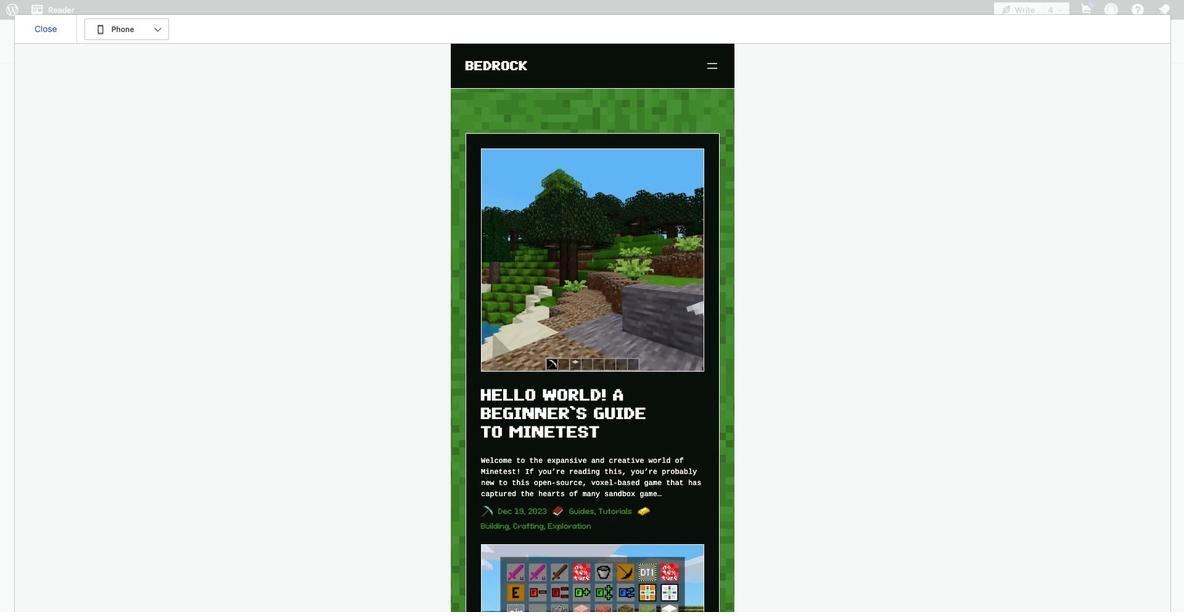 Task type: locate. For each thing, give the bounding box(es) containing it.
update your profile, personal settings, and more image
[[1104, 2, 1119, 17]]

main content
[[0, 20, 1184, 612]]



Task type: describe. For each thing, give the bounding box(es) containing it.
my shopping cart image
[[1079, 2, 1094, 17]]

help image
[[1131, 2, 1145, 17]]

manage your notifications image
[[1157, 2, 1172, 17]]

manage your sites image
[[5, 2, 20, 17]]



Task type: vqa. For each thing, say whether or not it's contained in the screenshot.
"More Information" image
no



